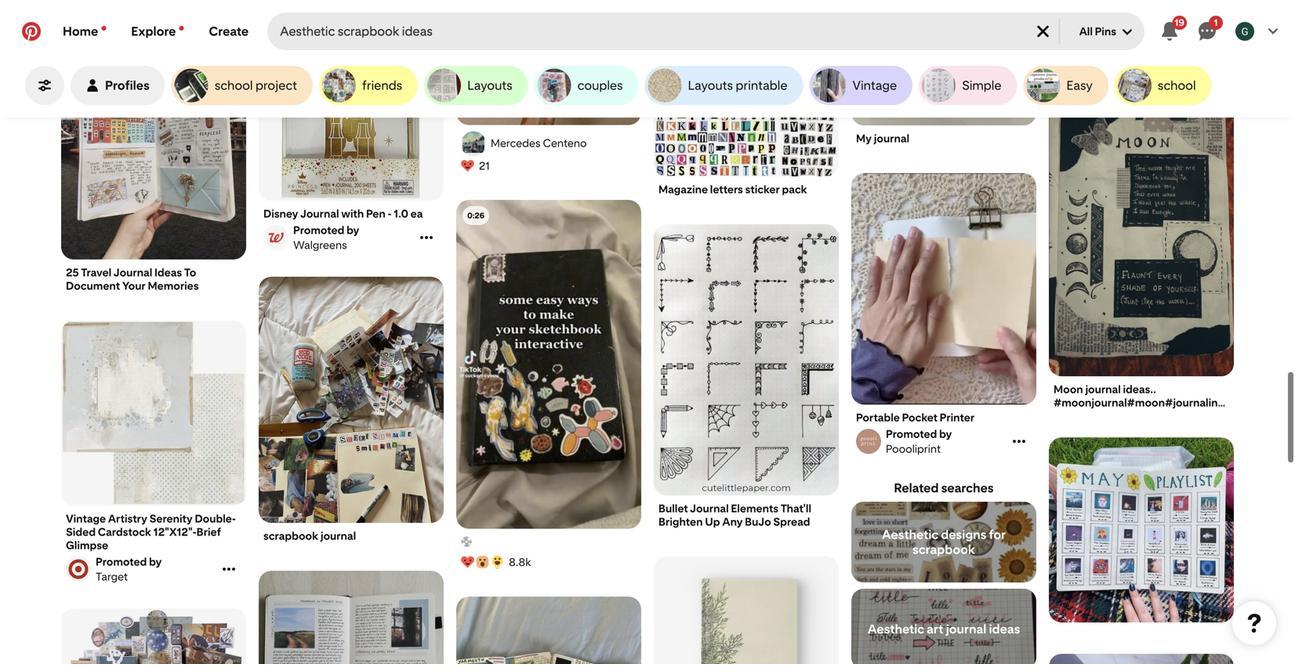 Task type: locate. For each thing, give the bounding box(es) containing it.
2 horizontal spatial journal
[[690, 502, 729, 515]]

1 button
[[1189, 13, 1226, 50]]

create link
[[196, 13, 261, 50]]

vintage artistry serenity double- sided cardstock 12"x12"-brief glimpse link
[[66, 512, 241, 552]]

ideas..
[[1123, 383, 1156, 396]]

vintage up my journal
[[853, 78, 897, 93]]

couples
[[578, 78, 623, 93]]

vintage link
[[810, 66, 913, 105]]

1 horizontal spatial scrapbook
[[913, 542, 975, 557]]

simple link
[[919, 66, 1017, 105]]

0 horizontal spatial this contains an image of: image
[[259, 571, 444, 664]]

layouts
[[467, 78, 512, 93], [688, 78, 733, 93]]

layouts link
[[424, 66, 528, 105]]

#moonjournal#moon#journaling
[[1054, 396, 1225, 409]]

-
[[1090, 9, 1094, 23], [388, 207, 392, 220]]

aesthetic inside 'aesthetic designs for scrapbook'
[[882, 527, 939, 542]]

album
[[1054, 9, 1088, 23]]

journal for disney
[[300, 207, 339, 220]]

portable pocket printer
[[856, 411, 975, 424]]

all pins button
[[1067, 13, 1145, 50]]

12"
[[1096, 9, 1112, 23], [1122, 9, 1138, 23]]

#journalideas#junkjournaling
[[1054, 409, 1206, 423]]

school link
[[1115, 66, 1212, 105]]

layouts left printable
[[688, 78, 733, 93]]

journal for scrapbook
[[320, 529, 356, 543]]

25 travel journal ideas to document your memories
[[66, 266, 199, 292]]

this contains an image of: 25 travel journal ideas to document your memories image
[[61, 29, 246, 260]]

0 horizontal spatial vintage
[[66, 512, 106, 525]]

x
[[1114, 9, 1120, 23]]

25
[[66, 266, 79, 279]]

school down 19 button
[[1158, 78, 1196, 93]]

related
[[894, 481, 939, 495]]

aesthetic left art
[[868, 622, 924, 637]]

greg robinson image
[[1236, 22, 1254, 41]]

aesthetic designs for scrapbook link
[[851, 502, 1036, 583]]

journal inside 'link'
[[946, 622, 987, 637]]

explore
[[131, 24, 176, 39]]

- left 1.0
[[388, 207, 392, 220]]

12" right x
[[1122, 9, 1138, 23]]

up
[[705, 515, 720, 528]]

aesthetic inside 'link'
[[868, 622, 924, 637]]

8.8k
[[509, 555, 531, 569]]

this contains an image of: image
[[456, 0, 641, 125], [1049, 437, 1234, 622], [259, 571, 444, 664]]

scrapbook journal
[[263, 529, 356, 543]]

aesthetic art journal ideas link
[[851, 589, 1036, 664]]

0 vertical spatial journal
[[300, 207, 339, 220]]

journal inside the moon journal ideas.. #moonjournal#moon#journaling #journalideas#junkjournaling
[[1085, 383, 1121, 396]]

12" left x
[[1096, 9, 1112, 23]]

profiles link
[[71, 66, 165, 105]]

1.0
[[394, 207, 408, 220]]

vintage for vintage
[[853, 78, 897, 93]]

1 vertical spatial -
[[388, 207, 392, 220]]

notifications image
[[179, 26, 184, 31]]

school for school
[[1158, 78, 1196, 93]]

1 vertical spatial journal
[[114, 266, 152, 279]]

my journal link
[[856, 132, 1032, 145]]

this contains an image of: things to remember❤ image
[[1049, 654, 1234, 664]]

0 vertical spatial aesthetic
[[882, 527, 939, 542]]

1 horizontal spatial layouts
[[688, 78, 733, 93]]

19 button
[[1151, 13, 1189, 50]]

0 horizontal spatial journal
[[114, 266, 152, 279]]

- up all
[[1090, 9, 1094, 23]]

hobby lobby link
[[1051, 26, 1207, 54]]

1 school from the left
[[215, 78, 253, 93]]

project
[[256, 78, 297, 93]]

ea
[[411, 207, 423, 220]]

cardstock
[[98, 525, 151, 539]]

0 vertical spatial vintage
[[853, 78, 897, 93]]

12"x12"-
[[153, 525, 197, 539]]

bullet journal elements that'll brighten up any bujo spread
[[659, 502, 811, 528]]

layouts for layouts
[[467, 78, 512, 93]]

this contains an image of: bullet journal elements that'll brighten up any bujo spread image
[[654, 224, 839, 496]]

portable pocket printer link
[[856, 411, 1032, 424]]

journal left ideas
[[114, 266, 152, 279]]

vintage up glimpse
[[66, 512, 106, 525]]

💿 link
[[461, 535, 637, 550]]

create
[[209, 24, 249, 39]]

moon journal ideas.. #moonjournal#moon#journaling #journalideas#junkjournaling link
[[1054, 383, 1229, 423]]

1 vertical spatial aesthetic
[[868, 622, 924, 637]]

1 vertical spatial vintage
[[66, 512, 106, 525]]

letters
[[710, 183, 743, 196]]

printable
[[736, 78, 788, 93]]

scrapbook inside 'aesthetic designs for scrapbook'
[[913, 542, 975, 557]]

artistry
[[108, 512, 147, 525]]

💿
[[461, 536, 472, 549]]

journal up walgreens link on the top left of page
[[300, 207, 339, 220]]

0 horizontal spatial 12"
[[1096, 9, 1112, 23]]

mercedes
[[491, 136, 541, 150]]

2 school from the left
[[1158, 78, 1196, 93]]

- inside the black cloth 3-ring scrapbook album - 12" x 12"
[[1090, 9, 1094, 23]]

0 horizontal spatial layouts
[[467, 78, 512, 93]]

1 horizontal spatial journal
[[300, 207, 339, 220]]

3-
[[1114, 0, 1125, 9]]

21
[[479, 159, 490, 172]]

sided
[[66, 525, 96, 539]]

1 horizontal spatial 12"
[[1122, 9, 1138, 23]]

target
[[96, 570, 128, 583]]

19
[[1175, 17, 1185, 28]]

journal inside bullet journal elements that'll brighten up any bujo spread
[[690, 502, 729, 515]]

journal inside 25 travel journal ideas to document your memories
[[114, 266, 152, 279]]

printer
[[940, 411, 975, 424]]

travel
[[81, 266, 111, 279]]

simple
[[962, 78, 1002, 93]]

all
[[1079, 25, 1093, 38]]

1 horizontal spatial -
[[1090, 9, 1094, 23]]

2 vertical spatial journal
[[690, 502, 729, 515]]

any
[[722, 515, 743, 528]]

layouts up mercedes
[[467, 78, 512, 93]]

profiles
[[105, 78, 150, 93]]

document
[[66, 279, 120, 292]]

aesthetic down related
[[882, 527, 939, 542]]

0 horizontal spatial school
[[215, 78, 253, 93]]

school left project
[[215, 78, 253, 93]]

layouts printable
[[688, 78, 788, 93]]

school project link
[[171, 66, 313, 105]]

0 vertical spatial -
[[1090, 9, 1094, 23]]

1 layouts from the left
[[467, 78, 512, 93]]

journal right the bullet
[[690, 502, 729, 515]]

vintage
[[853, 78, 897, 93], [66, 512, 106, 525]]

brighten
[[659, 515, 703, 528]]

scrapbook
[[263, 529, 318, 543], [913, 542, 975, 557]]

mercedes centeno link
[[491, 136, 587, 150]]

Search text field
[[280, 13, 1021, 50]]

pins
[[1095, 25, 1116, 38]]

vintage inside the vintage link
[[853, 78, 897, 93]]

2 layouts from the left
[[688, 78, 733, 93]]

vintage inside vintage artistry serenity double- sided cardstock 12"x12"-brief glimpse
[[66, 512, 106, 525]]

disney
[[263, 207, 298, 220]]

8.8k link
[[461, 553, 637, 572]]

1 horizontal spatial school
[[1158, 78, 1196, 93]]

1 horizontal spatial vintage
[[853, 78, 897, 93]]

journal for bullet
[[690, 502, 729, 515]]



Task type: vqa. For each thing, say whether or not it's contained in the screenshot.
the rightmost the your
no



Task type: describe. For each thing, give the bounding box(es) containing it.
target link
[[64, 555, 219, 583]]

disney journal with pen - 1.0 ea link
[[263, 207, 439, 220]]

vintage for vintage artistry serenity double- sided cardstock 12"x12"-brief glimpse
[[66, 512, 106, 525]]

my journal
[[856, 132, 909, 145]]

prices may vary. aesthetic scrapbooking supplies kit - a large collection of blue theme junk journaling supplies kits. the gift box package is perfect for scrapbooking beginners or journaling enthusiasts. blue themed junk journal ephemera pack - each kit comes with vintage ocean themed junk journal supplies, including 2pcslarge aesthetic paper, 4 pcs vintage scrapbook paper, 6 pcstranslucent sulfuric acid paper, a grid tn notebook, 4 pcs coated paper bookmark, 10 pcs scrapbook stickers, 6 pcs ph image
[[61, 608, 246, 664]]

journal for my
[[874, 132, 909, 145]]

this contains an image of: my journal image
[[851, 0, 1036, 126]]

journal for moon
[[1085, 383, 1121, 396]]

explore link
[[119, 13, 196, 50]]

1 horizontal spatial this contains an image of: image
[[456, 0, 641, 125]]

this contains an image of: moon journal ideas..
#moonjournal#moon#journaling#journalideas#junkjournaling image
[[1049, 79, 1234, 377]]

dropdown image
[[1123, 28, 1132, 37]]

brief
[[197, 525, 221, 539]]

high-quality hardcover journal with wraparound print. 128 pages in ruled, graph or blank options. vintage 1700's botanical print of a juniper branch with berries. image
[[654, 557, 839, 664]]

portable
[[856, 411, 900, 424]]

serenity
[[149, 512, 193, 525]]

pocket
[[902, 411, 938, 424]]

magazine letters sticker pack
[[659, 183, 807, 196]]

centeno
[[543, 136, 587, 150]]

vintage artistry serenity double- sided cardstock 12"x12"-brief glimpse
[[66, 512, 236, 552]]

this contains: journal,memory journal, scrapbook journal, scrapbook, memory book, image
[[259, 277, 444, 523]]

sticker
[[745, 183, 780, 196]]

elements
[[731, 502, 779, 515]]

bullet journal elements that'll brighten up any bujo spread link
[[659, 502, 834, 528]]

25 travel journal ideas to document your memories link
[[66, 266, 241, 292]]

21 link
[[461, 156, 637, 175]]

aesthetic designs for scrapbook
[[882, 527, 1006, 557]]

start your project off right with the perfect paper for scrapbook pages, greeting cards, bookmarks, gift cards, mixed media and much more! this package contains vintage artistry serenity double-sided cardstock - 12x12 inches, 20 identical sheets. available in a variety of designs, each sold separately. made in the usa. image
[[61, 321, 246, 506]]

with
[[341, 207, 364, 220]]

ideas
[[989, 622, 1020, 637]]

hobby lobby
[[1083, 41, 1152, 54]]

moon journal ideas.. #moonjournal#moon#journaling #journalideas#junkjournaling
[[1054, 383, 1225, 423]]

glimpse
[[66, 539, 108, 552]]

designs
[[941, 527, 987, 542]]

magazine
[[659, 183, 708, 196]]

disney journal with pen - 1.0 ea
[[263, 207, 423, 220]]

[not my video] cc to the creator on tiktok #edit #viral #goviral image
[[456, 200, 641, 529]]

that'll
[[781, 502, 811, 515]]

walgreens
[[293, 238, 347, 252]]

moon
[[1054, 383, 1083, 396]]

for
[[989, 527, 1006, 542]]

this contains an image of: magazine letters sticker pack image
[[654, 0, 839, 177]]

easy
[[1067, 78, 1093, 93]]

school for school project
[[215, 78, 253, 93]]

scrapbook journal link
[[263, 529, 439, 543]]

searches
[[941, 481, 994, 495]]

my
[[856, 132, 872, 145]]

200 sheet cinderella's castle journal with pen. journal includes attached ribbon bookmark. image
[[259, 16, 444, 201]]

pack
[[782, 183, 807, 196]]

2 12" from the left
[[1122, 9, 1138, 23]]

ring
[[1125, 0, 1148, 9]]

2 horizontal spatial this contains an image of: image
[[1049, 437, 1234, 622]]

aesthetic for aesthetic art journal ideas
[[868, 622, 924, 637]]

scrapbook
[[1150, 0, 1206, 9]]

related searches
[[894, 481, 994, 495]]

home
[[63, 24, 98, 39]]

black
[[1054, 0, 1082, 9]]

couples link
[[534, 66, 639, 105]]

poooliprint link
[[854, 427, 1009, 455]]

bullet
[[659, 502, 688, 515]]

bujo
[[745, 515, 771, 528]]

1 12" from the left
[[1096, 9, 1112, 23]]

layouts printable link
[[645, 66, 803, 105]]

magazine letters sticker pack link
[[659, 183, 834, 196]]

layouts for layouts printable
[[688, 78, 733, 93]]

walgreens link
[[261, 223, 416, 252]]

ideas
[[154, 266, 182, 279]]

school project
[[215, 78, 297, 93]]

memories
[[148, 279, 199, 292]]

2024 vision board image
[[456, 597, 641, 664]]

notifications image
[[101, 26, 106, 31]]

0 horizontal spatial scrapbook
[[263, 529, 318, 543]]

0 horizontal spatial -
[[388, 207, 392, 220]]

poooliprint
[[886, 442, 941, 455]]

person image
[[86, 79, 99, 92]]

easy link
[[1024, 66, 1108, 105]]

your
[[122, 279, 146, 292]]

cloth
[[1084, 0, 1112, 9]]

friends link
[[319, 66, 418, 105]]

black cloth 3-ring scrapbook album - 12" x 12" link
[[1054, 0, 1229, 23]]

filter image
[[38, 79, 51, 92]]

hobby
[[1083, 41, 1117, 54]]

pen
[[366, 207, 386, 220]]

aesthetic for aesthetic designs for scrapbook
[[882, 527, 939, 542]]

double-
[[195, 512, 236, 525]]

aesthetic art journal ideas
[[868, 622, 1020, 637]]

spread
[[773, 515, 810, 528]]

black cloth 3-ring scrapbook album - 12" x 12"
[[1054, 0, 1206, 23]]

all pins
[[1079, 25, 1116, 38]]



